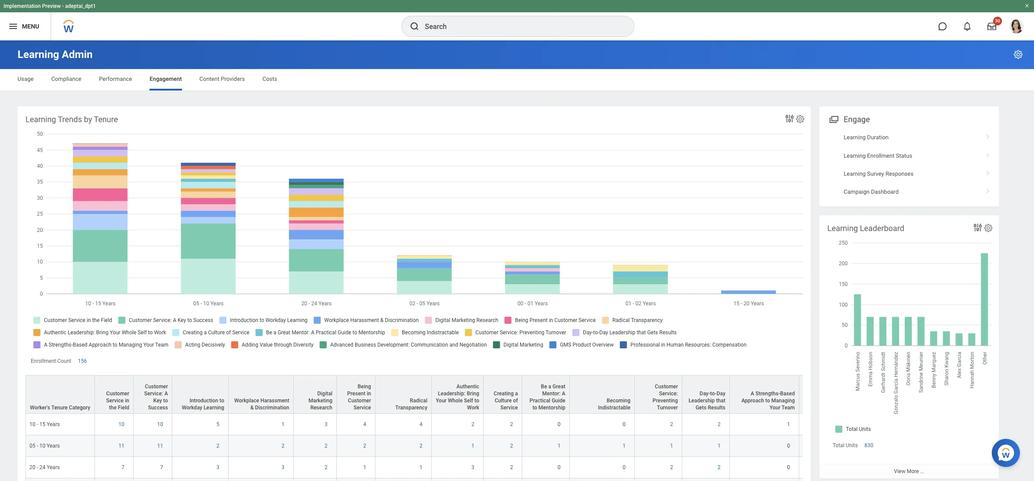 Task type: describe. For each thing, give the bounding box(es) containing it.
a inside be a great mentor: a practical guide to mentorship
[[562, 391, 566, 397]]

implementation
[[4, 3, 41, 9]]

row containing 05 - 10 years
[[26, 436, 1034, 457]]

creating a culture of service button
[[484, 376, 522, 414]]

service for creating a culture of service
[[501, 405, 518, 411]]

the
[[109, 405, 117, 411]]

leadership:
[[438, 391, 466, 397]]

05 - 10 years
[[29, 443, 60, 450]]

chevron right image for responses
[[982, 168, 994, 176]]

10 - 15 years element
[[29, 420, 60, 428]]

1 10 button from the left
[[119, 421, 126, 428]]

to inside introduction to workday learning
[[220, 398, 224, 404]]

customer for in
[[106, 391, 129, 397]]

success
[[148, 405, 168, 411]]

in for customer
[[125, 398, 129, 404]]

learning survey responses
[[844, 171, 914, 177]]

- inside the menu banner
[[62, 3, 64, 9]]

5
[[216, 422, 219, 428]]

2 4 button from the left
[[420, 421, 424, 428]]

list inside learning admin main content
[[820, 128, 999, 201]]

learning trends by tenure element
[[18, 106, 1034, 482]]

being
[[358, 384, 371, 390]]

chevron right image
[[982, 131, 994, 140]]

creating a culture of service
[[494, 391, 518, 411]]

menu banner
[[0, 0, 1034, 40]]

performance
[[99, 76, 132, 82]]

your inside authentic leadership: bring your whole self to work
[[436, 398, 447, 404]]

radical transparency button
[[376, 376, 431, 414]]

your inside a strengths-based approach to managing your team
[[770, 405, 781, 411]]

customer inside being present in customer service
[[348, 398, 371, 404]]

admin
[[62, 48, 93, 61]]

preview
[[42, 3, 61, 9]]

view
[[894, 469, 906, 475]]

workplace harassment & discrimination column header
[[229, 376, 294, 415]]

customer service in the field column header
[[95, 376, 134, 415]]

category
[[69, 405, 90, 411]]

creating a culture of service column header
[[484, 376, 522, 415]]

10 for 2nd 10 button
[[157, 422, 163, 428]]

day-to-day leadership that gets results button
[[683, 376, 730, 414]]

gets
[[696, 405, 707, 411]]

implementation preview -   adeptai_dpt1
[[4, 3, 96, 9]]

of
[[513, 398, 518, 404]]

Search Workday  search field
[[425, 17, 616, 36]]

10 for 10 - 15 years
[[29, 422, 35, 428]]

service inside customer service in the field
[[106, 398, 124, 404]]

830 button
[[865, 442, 875, 450]]

2 10 button from the left
[[157, 421, 164, 428]]

preventing
[[653, 398, 678, 404]]

5 row from the top
[[26, 479, 1034, 482]]

total
[[833, 443, 845, 449]]

based
[[780, 391, 795, 397]]

authentic leadership: bring your whole self to work
[[436, 384, 479, 411]]

providers
[[221, 76, 245, 82]]

approach
[[742, 398, 764, 404]]

customer service in the field
[[106, 391, 129, 411]]

20 - 24 years
[[29, 465, 60, 471]]

learning survey responses link
[[820, 165, 999, 183]]

1 4 button from the left
[[363, 421, 368, 428]]

learning duration
[[844, 134, 889, 141]]

11 for first the 11 button
[[119, 443, 124, 450]]

worker's
[[30, 405, 50, 411]]

learning admin
[[18, 48, 93, 61]]

authentic leadership: bring your whole self to work column header
[[432, 376, 484, 415]]

authentic leadership: bring your whole self to work button
[[432, 376, 483, 414]]

be a great mentor: a practical guide to mentorship button
[[522, 376, 569, 414]]

practical
[[530, 398, 551, 404]]

introduction to workday learning button
[[172, 376, 228, 414]]

becoming
[[607, 398, 631, 404]]

to inside a strengths-based approach to managing your team
[[766, 398, 770, 404]]

authentic
[[457, 384, 479, 390]]

bring
[[467, 391, 479, 397]]

1 4 from the left
[[363, 422, 366, 428]]

learning enrollment status link
[[820, 147, 999, 165]]

menu group image
[[828, 113, 839, 125]]

service for being present in customer service
[[354, 405, 371, 411]]

profile logan mcneil image
[[1010, 19, 1024, 35]]

20
[[29, 465, 35, 471]]

05 - 10 years element
[[29, 442, 60, 450]]

configure learning trends by tenure image
[[796, 114, 805, 124]]

menu
[[22, 23, 39, 30]]

a strengths-based approach to managing your team column header
[[730, 376, 799, 415]]

156 button
[[78, 358, 88, 365]]

a inside a strengths-based approach to managing your team
[[751, 391, 754, 397]]

tenure inside popup button
[[51, 405, 68, 411]]

count
[[57, 358, 71, 365]]

field
[[118, 405, 129, 411]]

duration
[[867, 134, 889, 141]]

830
[[865, 443, 874, 449]]

10 - 15 years
[[29, 422, 60, 428]]

customer service in the field button
[[95, 376, 133, 414]]

configure and view chart data image for learning trends by tenure
[[785, 113, 795, 124]]

radical
[[410, 398, 427, 404]]

transparency
[[395, 405, 427, 411]]

view more ... link
[[820, 464, 999, 479]]

learning for learning survey responses
[[844, 171, 866, 177]]

row containing 10 - 15 years
[[26, 414, 1034, 436]]

responses
[[886, 171, 914, 177]]

learning for learning trends by tenure
[[26, 115, 56, 124]]

campaign dashboard link
[[820, 183, 999, 201]]

- for 05 - 10 years
[[37, 443, 38, 450]]

campaign
[[844, 189, 870, 195]]

1 7 from the left
[[121, 465, 124, 471]]

learning inside introduction to workday learning
[[204, 405, 224, 411]]

2 7 button from the left
[[160, 464, 164, 472]]

learning trends by tenure
[[26, 115, 118, 124]]

enrollment inside learning trends by tenure element
[[31, 358, 56, 365]]

be
[[541, 384, 547, 390]]

worker's tenure category button
[[26, 376, 95, 414]]

a strengths-based approach to managing your team
[[742, 391, 795, 411]]

whole
[[448, 398, 463, 404]]

digital marketing research column header
[[294, 376, 337, 415]]

to inside be a great mentor: a practical guide to mentorship
[[533, 405, 537, 411]]

being present in customer service button
[[337, 376, 375, 414]]

introduction to workday learning
[[182, 398, 224, 411]]

guide
[[552, 398, 566, 404]]

1 horizontal spatial tenure
[[94, 115, 118, 124]]

compliance
[[51, 76, 81, 82]]

2 11 button from the left
[[157, 443, 164, 450]]

managing
[[772, 398, 795, 404]]

enrollment count
[[31, 358, 71, 365]]

to inside authentic leadership: bring your whole self to work
[[475, 398, 479, 404]]

a for be
[[549, 384, 551, 390]]

notifications large image
[[963, 22, 972, 31]]

15
[[39, 422, 45, 428]]

more
[[907, 469, 919, 475]]



Task type: vqa. For each thing, say whether or not it's contained in the screenshot.
Review Time
no



Task type: locate. For each thing, give the bounding box(es) containing it.
4 row from the top
[[26, 457, 1034, 479]]

list containing learning duration
[[820, 128, 999, 201]]

10 button down field
[[119, 421, 126, 428]]

1 vertical spatial in
[[125, 398, 129, 404]]

to down strengths- at the right
[[766, 398, 770, 404]]

self
[[464, 398, 473, 404]]

workday
[[182, 405, 202, 411]]

20 - 24 years element
[[29, 463, 60, 471]]

customer service: a key to success button
[[134, 376, 172, 414]]

research
[[310, 405, 332, 411]]

0 vertical spatial chevron right image
[[982, 149, 994, 158]]

service: inside customer service: a key to success
[[144, 391, 163, 397]]

radical transparency column header
[[376, 376, 432, 415]]

learning for learning leaderboard
[[828, 224, 858, 233]]

a inside 'creating a culture of service'
[[515, 391, 518, 397]]

2 7 from the left
[[160, 465, 163, 471]]

configure and view chart data image inside learning trends by tenure element
[[785, 113, 795, 124]]

chevron right image inside campaign dashboard link
[[982, 186, 994, 195]]

that
[[716, 398, 726, 404]]

0 horizontal spatial 7 button
[[121, 464, 126, 472]]

10 inside 10 - 15 years element
[[29, 422, 35, 428]]

learning left trends
[[26, 115, 56, 124]]

learning for learning duration
[[844, 134, 866, 141]]

your down managing
[[770, 405, 781, 411]]

1 vertical spatial your
[[770, 405, 781, 411]]

learning down the learning duration
[[844, 152, 866, 159]]

service down culture
[[501, 405, 518, 411]]

10 right 05
[[39, 443, 45, 450]]

learning down engage
[[844, 134, 866, 141]]

great
[[553, 384, 566, 390]]

10 button down success
[[157, 421, 164, 428]]

day-
[[700, 391, 710, 397]]

years right 05
[[47, 443, 60, 450]]

your down leadership:
[[436, 398, 447, 404]]

7
[[121, 465, 124, 471], [160, 465, 163, 471]]

1 horizontal spatial 4 button
[[420, 421, 424, 428]]

2 row from the top
[[26, 414, 1034, 436]]

years right '15'
[[47, 422, 60, 428]]

0
[[558, 422, 561, 428], [623, 422, 626, 428], [787, 443, 790, 450], [558, 465, 561, 471], [623, 465, 626, 471], [787, 465, 790, 471]]

becoming indistractable column header
[[570, 376, 635, 415]]

2 vertical spatial chevron right image
[[982, 186, 994, 195]]

0 horizontal spatial tenure
[[51, 405, 68, 411]]

customer service: a key to success column header
[[134, 376, 172, 415]]

enrollment up learning survey responses
[[867, 152, 895, 159]]

2 horizontal spatial service
[[501, 405, 518, 411]]

years right 24 at the left of the page
[[47, 465, 60, 471]]

leadership
[[689, 398, 715, 404]]

configure this page image
[[1013, 49, 1024, 60]]

enrollment left count
[[31, 358, 56, 365]]

customer
[[145, 384, 168, 390], [655, 384, 678, 390], [106, 391, 129, 397], [348, 398, 371, 404]]

0 horizontal spatial a
[[515, 391, 518, 397]]

service: up key
[[144, 391, 163, 397]]

radical transparency
[[395, 398, 427, 411]]

0 horizontal spatial service
[[106, 398, 124, 404]]

1 vertical spatial years
[[47, 443, 60, 450]]

1 a from the left
[[164, 391, 168, 397]]

being present in customer service
[[347, 384, 371, 411]]

10
[[29, 422, 35, 428], [119, 422, 124, 428], [157, 422, 163, 428], [39, 443, 45, 450]]

marketing
[[309, 398, 332, 404]]

11 for second the 11 button from the left
[[157, 443, 163, 450]]

a down great
[[562, 391, 566, 397]]

learning enrollment status
[[844, 152, 912, 159]]

1 vertical spatial chevron right image
[[982, 168, 994, 176]]

11 button down success
[[157, 443, 164, 450]]

be a great mentor: a practical guide to mentorship
[[530, 384, 566, 411]]

a up of
[[515, 391, 518, 397]]

list
[[820, 128, 999, 201]]

mentorship
[[539, 405, 566, 411]]

learning up campaign on the right top of the page
[[844, 171, 866, 177]]

1 chevron right image from the top
[[982, 149, 994, 158]]

0 horizontal spatial a
[[164, 391, 168, 397]]

a strengths-based approach to managing your team button
[[730, 376, 799, 414]]

inbox large image
[[988, 22, 996, 31]]

tab list
[[9, 69, 1026, 91]]

a inside customer service: a key to success
[[164, 391, 168, 397]]

0 horizontal spatial 4
[[363, 422, 366, 428]]

24
[[39, 465, 45, 471]]

configure and view chart data image inside learning leaderboard element
[[973, 223, 983, 233]]

service inside 'creating a culture of service'
[[501, 405, 518, 411]]

...
[[920, 469, 925, 475]]

worker's tenure category column header
[[26, 376, 95, 415]]

customer for a
[[145, 384, 168, 390]]

customer inside customer service: preventing turnover
[[655, 384, 678, 390]]

1 horizontal spatial configure and view chart data image
[[973, 223, 983, 233]]

configure and view chart data image for learning leaderboard
[[973, 223, 983, 233]]

4 down being present in customer service
[[363, 422, 366, 428]]

156
[[78, 358, 87, 365]]

11 down field
[[119, 443, 124, 450]]

0 vertical spatial your
[[436, 398, 447, 404]]

2 years from the top
[[47, 443, 60, 450]]

mentor:
[[542, 391, 561, 397]]

your
[[436, 398, 447, 404], [770, 405, 781, 411]]

close environment banner image
[[1025, 3, 1030, 8]]

learning for learning enrollment status
[[844, 152, 866, 159]]

in up field
[[125, 398, 129, 404]]

0 horizontal spatial your
[[436, 398, 447, 404]]

cell
[[799, 414, 847, 436], [799, 436, 847, 457], [799, 457, 847, 479], [26, 479, 95, 482], [95, 479, 134, 482], [134, 479, 172, 482], [172, 479, 229, 482], [229, 479, 294, 482], [294, 479, 337, 482], [337, 479, 376, 482], [376, 479, 432, 482], [432, 479, 484, 482], [484, 479, 522, 482], [522, 479, 570, 482], [570, 479, 635, 482], [635, 479, 683, 482], [683, 479, 730, 482], [730, 479, 799, 482], [799, 479, 847, 482]]

years for 10 - 15 years
[[47, 422, 60, 428]]

0 horizontal spatial in
[[125, 398, 129, 404]]

configure and view chart data image
[[785, 113, 795, 124], [973, 223, 983, 233]]

chevron right image
[[982, 149, 994, 158], [982, 168, 994, 176], [982, 186, 994, 195]]

learning admin main content
[[0, 40, 1034, 482]]

tab list inside learning admin main content
[[9, 69, 1026, 91]]

enrollment inside 'link'
[[867, 152, 895, 159]]

learning up usage at the left of the page
[[18, 48, 59, 61]]

present
[[347, 391, 366, 397]]

0 vertical spatial configure and view chart data image
[[785, 113, 795, 124]]

3 chevron right image from the top
[[982, 186, 994, 195]]

1 horizontal spatial enrollment
[[867, 152, 895, 159]]

engagement
[[150, 76, 182, 82]]

service: up preventing
[[659, 391, 678, 397]]

0 vertical spatial in
[[367, 391, 371, 397]]

1 vertical spatial enrollment
[[31, 358, 56, 365]]

1 row from the top
[[26, 376, 1034, 415]]

4
[[363, 422, 366, 428], [420, 422, 423, 428]]

to
[[163, 398, 168, 404], [220, 398, 224, 404], [475, 398, 479, 404], [766, 398, 770, 404], [533, 405, 537, 411]]

configure and view chart data image left configure learning trends by tenure icon
[[785, 113, 795, 124]]

chevron right image inside learning survey responses link
[[982, 168, 994, 176]]

1 horizontal spatial service:
[[659, 391, 678, 397]]

to right key
[[163, 398, 168, 404]]

digital marketing research
[[309, 391, 332, 411]]

- left '15'
[[37, 422, 38, 428]]

workplace harassment & discrimination button
[[229, 376, 293, 414]]

day-to-day leadership that gets results column header
[[683, 376, 730, 415]]

1 horizontal spatial 11
[[157, 443, 163, 450]]

4 down transparency
[[420, 422, 423, 428]]

to-
[[710, 391, 717, 397]]

- for 10 - 15 years
[[37, 422, 38, 428]]

leaderboard
[[860, 224, 905, 233]]

turnover
[[657, 405, 678, 411]]

customer service: preventing turnover column header
[[635, 376, 683, 415]]

0 horizontal spatial 4 button
[[363, 421, 368, 428]]

3 years from the top
[[47, 465, 60, 471]]

0 horizontal spatial 11 button
[[119, 443, 126, 450]]

0 button
[[558, 421, 562, 428], [623, 421, 627, 428], [787, 443, 792, 450], [558, 464, 562, 472], [623, 464, 627, 472], [787, 464, 792, 472]]

a right be
[[549, 384, 551, 390]]

0 horizontal spatial 7
[[121, 465, 124, 471]]

tab list containing usage
[[9, 69, 1026, 91]]

justify image
[[8, 21, 18, 32]]

chevron right image for status
[[982, 149, 994, 158]]

customer up key
[[145, 384, 168, 390]]

service: for turnover
[[659, 391, 678, 397]]

3 row from the top
[[26, 436, 1034, 457]]

team
[[782, 405, 795, 411]]

11 down success
[[157, 443, 163, 450]]

30 button
[[982, 17, 1002, 36]]

row containing 20 - 24 years
[[26, 457, 1034, 479]]

customer inside customer service: a key to success
[[145, 384, 168, 390]]

in down being
[[367, 391, 371, 397]]

0 horizontal spatial service:
[[144, 391, 163, 397]]

1 horizontal spatial 7 button
[[160, 464, 164, 472]]

10 inside 05 - 10 years element
[[39, 443, 45, 450]]

configure and view chart data image left configure learning leaderboard icon
[[973, 223, 983, 233]]

0 vertical spatial enrollment
[[867, 152, 895, 159]]

customer service: preventing turnover button
[[635, 376, 682, 414]]

learning down campaign on the right top of the page
[[828, 224, 858, 233]]

2 horizontal spatial a
[[751, 391, 754, 397]]

results
[[708, 405, 726, 411]]

tenure right worker's on the bottom left of page
[[51, 405, 68, 411]]

to up work
[[475, 398, 479, 404]]

total units
[[833, 443, 858, 449]]

2 button
[[472, 421, 476, 428], [510, 421, 515, 428], [670, 421, 675, 428], [718, 421, 722, 428], [216, 443, 221, 450], [282, 443, 286, 450], [325, 443, 329, 450], [363, 443, 368, 450], [420, 443, 424, 450], [510, 443, 515, 450], [325, 464, 329, 472], [510, 464, 515, 472], [670, 464, 675, 472], [718, 464, 722, 472]]

a inside be a great mentor: a practical guide to mentorship
[[549, 384, 551, 390]]

learning for learning admin
[[18, 48, 59, 61]]

row
[[26, 376, 1034, 415], [26, 414, 1034, 436], [26, 436, 1034, 457], [26, 457, 1034, 479], [26, 479, 1034, 482]]

creating
[[494, 391, 514, 397]]

customer up the the
[[106, 391, 129, 397]]

content providers
[[199, 76, 245, 82]]

- right 20
[[37, 465, 38, 471]]

workplace
[[234, 398, 259, 404]]

to inside customer service: a key to success
[[163, 398, 168, 404]]

engage
[[844, 115, 870, 124]]

by
[[84, 115, 92, 124]]

chevron right image inside learning enrollment status 'link'
[[982, 149, 994, 158]]

11 button down field
[[119, 443, 126, 450]]

in inside being present in customer service
[[367, 391, 371, 397]]

to right introduction
[[220, 398, 224, 404]]

5 button
[[216, 421, 221, 428]]

service down 'present'
[[354, 405, 371, 411]]

years inside 10 - 15 years element
[[47, 422, 60, 428]]

&
[[250, 405, 254, 411]]

0 vertical spatial years
[[47, 422, 60, 428]]

becoming indistractable
[[598, 398, 631, 411]]

0 horizontal spatial 10 button
[[119, 421, 126, 428]]

a
[[164, 391, 168, 397], [562, 391, 566, 397], [751, 391, 754, 397]]

- right 05
[[37, 443, 38, 450]]

years inside 20 - 24 years element
[[47, 465, 60, 471]]

key
[[153, 398, 162, 404]]

2 11 from the left
[[157, 443, 163, 450]]

1 11 from the left
[[119, 443, 124, 450]]

1 years from the top
[[47, 422, 60, 428]]

years for 20 - 24 years
[[47, 465, 60, 471]]

1 service: from the left
[[144, 391, 163, 397]]

1 horizontal spatial in
[[367, 391, 371, 397]]

campaign dashboard
[[844, 189, 899, 195]]

learning leaderboard
[[828, 224, 905, 233]]

costs
[[263, 76, 277, 82]]

customer up preventing
[[655, 384, 678, 390]]

configure learning leaderboard image
[[984, 223, 993, 233]]

1 vertical spatial configure and view chart data image
[[973, 223, 983, 233]]

a up success
[[164, 391, 168, 397]]

1 horizontal spatial your
[[770, 405, 781, 411]]

10 left '15'
[[29, 422, 35, 428]]

row containing customer service: a key to success
[[26, 376, 1034, 415]]

search image
[[409, 21, 420, 32]]

- right 'preview'
[[62, 3, 64, 9]]

survey
[[867, 171, 884, 177]]

service: for key
[[144, 391, 163, 397]]

11 button
[[119, 443, 126, 450], [157, 443, 164, 450]]

7 button
[[121, 464, 126, 472], [160, 464, 164, 472]]

2 4 from the left
[[420, 422, 423, 428]]

1 vertical spatial a
[[515, 391, 518, 397]]

1 vertical spatial tenure
[[51, 405, 68, 411]]

strengths-
[[756, 391, 780, 397]]

1 horizontal spatial 10 button
[[157, 421, 164, 428]]

menu button
[[0, 12, 51, 40]]

2 a from the left
[[562, 391, 566, 397]]

1 7 button from the left
[[121, 464, 126, 472]]

in inside customer service in the field
[[125, 398, 129, 404]]

work
[[467, 405, 479, 411]]

years inside 05 - 10 years element
[[47, 443, 60, 450]]

customer down 'present'
[[348, 398, 371, 404]]

introduction to workday learning column header
[[172, 376, 229, 415]]

4 button down being present in customer service
[[363, 421, 368, 428]]

worker's tenure category
[[30, 405, 90, 411]]

units
[[846, 443, 858, 449]]

learning leaderboard element
[[820, 215, 999, 479]]

4 button down transparency
[[420, 421, 424, 428]]

1 horizontal spatial 7
[[160, 465, 163, 471]]

2 vertical spatial years
[[47, 465, 60, 471]]

dashboard
[[871, 189, 899, 195]]

content
[[199, 76, 220, 82]]

0 horizontal spatial configure and view chart data image
[[785, 113, 795, 124]]

10 for 1st 10 button
[[119, 422, 124, 428]]

1 horizontal spatial service
[[354, 405, 371, 411]]

0 vertical spatial tenure
[[94, 115, 118, 124]]

in for being
[[367, 391, 371, 397]]

be a great mentor: a practical guide to mentorship column header
[[522, 376, 570, 415]]

discrimination
[[255, 405, 289, 411]]

learning duration link
[[820, 128, 999, 147]]

customer service: preventing turnover
[[653, 384, 678, 411]]

service up the the
[[106, 398, 124, 404]]

1 11 button from the left
[[119, 443, 126, 450]]

years for 05 - 10 years
[[47, 443, 60, 450]]

1 horizontal spatial a
[[562, 391, 566, 397]]

2 chevron right image from the top
[[982, 168, 994, 176]]

service: inside customer service: preventing turnover
[[659, 391, 678, 397]]

10 down field
[[119, 422, 124, 428]]

0 horizontal spatial enrollment
[[31, 358, 56, 365]]

status
[[896, 152, 912, 159]]

- for 20 - 24 years
[[37, 465, 38, 471]]

being present in customer service column header
[[337, 376, 376, 415]]

usage
[[18, 76, 34, 82]]

harassment
[[261, 398, 289, 404]]

11
[[119, 443, 124, 450], [157, 443, 163, 450]]

05
[[29, 443, 35, 450]]

to down practical at the right bottom
[[533, 405, 537, 411]]

3 a from the left
[[751, 391, 754, 397]]

0 horizontal spatial 11
[[119, 443, 124, 450]]

tenure right by
[[94, 115, 118, 124]]

learning inside 'link'
[[844, 152, 866, 159]]

10 down success
[[157, 422, 163, 428]]

a up approach
[[751, 391, 754, 397]]

customer for preventing
[[655, 384, 678, 390]]

a for creating
[[515, 391, 518, 397]]

0 vertical spatial a
[[549, 384, 551, 390]]

service inside being present in customer service
[[354, 405, 371, 411]]

tenure
[[94, 115, 118, 124], [51, 405, 68, 411]]

1 horizontal spatial 11 button
[[157, 443, 164, 450]]

learning down introduction
[[204, 405, 224, 411]]

2 service: from the left
[[659, 391, 678, 397]]

1 horizontal spatial 4
[[420, 422, 423, 428]]

adeptai_dpt1
[[65, 3, 96, 9]]

1 horizontal spatial a
[[549, 384, 551, 390]]



